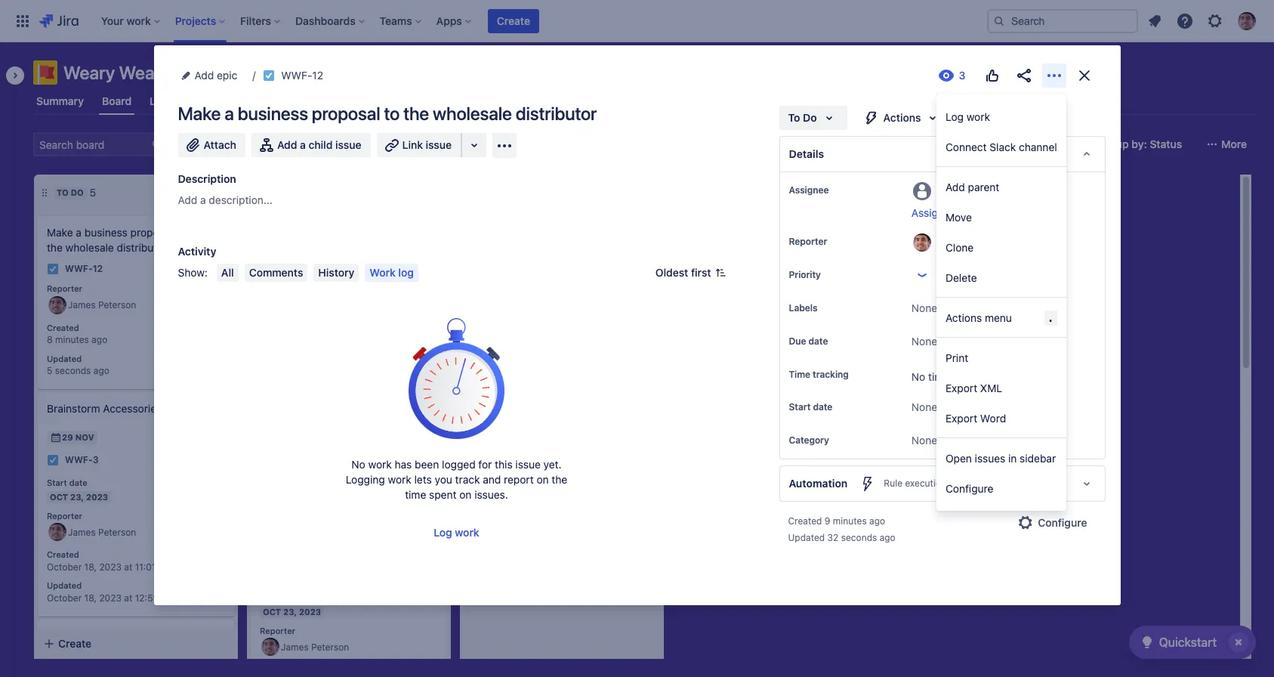 Task type: vqa. For each thing, say whether or not it's contained in the screenshot.
sorts
no



Task type: describe. For each thing, give the bounding box(es) containing it.
group containing open issues in sidebar
[[937, 438, 1067, 508]]

word
[[981, 411, 1007, 424]]

updated for 5 seconds ago
[[47, 353, 82, 363]]

minutes for 9
[[833, 516, 867, 527]]

labels pin to top. only you can see pinned fields. image
[[821, 302, 833, 314]]

time tracking
[[789, 369, 849, 380]]

me
[[960, 206, 975, 219]]

oldest first button
[[647, 264, 736, 282]]

business for reporter
[[84, 226, 128, 239]]

to do button
[[780, 106, 848, 130]]

tracking
[[813, 369, 849, 380]]

comments button
[[245, 264, 308, 282]]

0 horizontal spatial issue
[[336, 138, 362, 151]]

a up add people icon
[[225, 103, 234, 124]]

in
[[1009, 452, 1017, 464]]

ago for updated 1 minute ago
[[512, 398, 527, 410]]

32
[[828, 532, 839, 544]]

log for right log work button
[[946, 110, 964, 123]]

dismiss quickstart image
[[1227, 630, 1251, 654]]

you
[[435, 473, 453, 486]]

pm
[[161, 592, 175, 604]]

2 horizontal spatial james peterson image
[[261, 638, 280, 656]]

18, for october 18, 2023 at 12:59 pm
[[84, 592, 97, 604]]

18, for october 18, 2023 at 11:01 am
[[84, 562, 97, 573]]

timeline link
[[246, 88, 294, 115]]

to for to do
[[789, 111, 801, 124]]

spent
[[429, 488, 457, 501]]

at left the 10:36
[[337, 459, 346, 470]]

group containing add parent
[[937, 167, 1067, 297]]

0 horizontal spatial on
[[460, 488, 472, 501]]

24,
[[511, 368, 524, 379]]

1 vertical spatial 12
[[93, 263, 103, 275]]

1 vertical spatial wwf-
[[65, 263, 93, 275]]

calendar
[[186, 94, 231, 107]]

12 inside the make a business proposal to the wholesale distributor dialog
[[312, 69, 323, 82]]

add for add epic
[[195, 69, 214, 82]]

0 horizontal spatial start
[[47, 478, 67, 487]]

work down issues.
[[455, 526, 480, 539]]

1 vertical spatial 23,
[[283, 607, 297, 616]]

created october 24, 2023 at 9:12 am
[[473, 356, 597, 379]]

history
[[318, 266, 355, 279]]

rule executions
[[884, 478, 952, 489]]

connect slack channel button
[[937, 131, 1067, 162]]

description...
[[209, 193, 273, 206]]

reporter inside the make a business proposal to the wholesale distributor dialog
[[789, 236, 828, 247]]

vote options: no one has voted for this issue yet. image
[[984, 67, 1002, 85]]

to inside assign to me button
[[947, 206, 957, 219]]

make for description
[[178, 103, 221, 124]]

the for reporter
[[47, 241, 63, 254]]

log work inside the make a business proposal to the wholesale distributor dialog
[[434, 526, 480, 539]]

yet.
[[544, 458, 562, 471]]

timeline
[[249, 94, 291, 107]]

close image
[[1076, 67, 1094, 85]]

low image
[[210, 263, 222, 275]]

create button inside primary element
[[488, 9, 540, 33]]

export for export xml
[[946, 381, 978, 394]]

and
[[483, 473, 501, 486]]

0 horizontal spatial start date oct 23, 2023
[[47, 478, 108, 502]]

issue inside no work has been logged for this issue yet. logging work lets you track and report on the time spent on issues.
[[516, 458, 541, 471]]

export word link
[[937, 403, 1067, 433]]

search image
[[994, 15, 1006, 27]]

to do 5
[[57, 186, 96, 199]]

reporter pin to top. only you can see pinned fields. image
[[831, 236, 843, 248]]

board
[[102, 94, 132, 107]]

0 vertical spatial 18,
[[297, 459, 310, 470]]

the inside no work has been logged for this issue yet. logging work lets you track and report on the time spent on issues.
[[552, 473, 568, 486]]

to for description
[[384, 103, 400, 124]]

1 horizontal spatial james peterson image
[[189, 132, 213, 156]]

add parent button
[[937, 172, 1067, 202]]

add epic
[[195, 69, 238, 82]]

wholesale for description
[[433, 103, 512, 124]]

create banner
[[0, 0, 1275, 42]]

history button
[[314, 264, 359, 282]]

category
[[789, 435, 830, 446]]

work log button
[[365, 264, 419, 282]]

1 horizontal spatial 5
[[90, 186, 96, 199]]

october for october 18, 2023 at 11:01 am
[[47, 562, 82, 573]]

issues
[[408, 94, 440, 107]]

log
[[399, 266, 414, 279]]

time
[[789, 369, 811, 380]]

pages
[[359, 94, 390, 107]]

list
[[150, 94, 168, 107]]

all button
[[217, 264, 239, 282]]

1 horizontal spatial log work button
[[937, 101, 1067, 131]]

first
[[691, 266, 712, 279]]

0 horizontal spatial create
[[58, 637, 92, 650]]

channel
[[1020, 140, 1058, 153]]

time inside no work has been logged for this issue yet. logging work lets you track and report on the time spent on issues.
[[405, 488, 426, 501]]

attach
[[204, 138, 237, 151]]

menu
[[985, 311, 1013, 324]]

no for work
[[352, 458, 366, 471]]

epic
[[217, 69, 238, 82]]

ago for created 9 minutes ago updated 32 seconds ago
[[870, 516, 886, 527]]

0 vertical spatial james peterson
[[68, 299, 136, 311]]

updated 5 seconds ago
[[47, 353, 109, 377]]

1 horizontal spatial start
[[260, 592, 280, 602]]

11:01
[[135, 562, 156, 573]]

updated october 18, 2023 at 12:59 pm
[[47, 581, 175, 604]]

make a business proposal to the wholesale distributor dialog
[[154, 45, 1121, 605]]

weary
[[63, 62, 115, 83]]

wwf- inside 'link'
[[65, 455, 93, 466]]

parent
[[968, 180, 1000, 193]]

lets
[[415, 473, 432, 486]]

this
[[495, 458, 513, 471]]

5 inside updated 5 seconds ago
[[47, 365, 52, 377]]

1 vertical spatial start date oct 23, 2023
[[260, 592, 321, 616]]

created for created october 18, 2023 at 11:01 am
[[47, 550, 79, 560]]

track
[[455, 473, 480, 486]]

comments
[[249, 266, 303, 279]]

29
[[62, 432, 73, 442]]

clone
[[946, 241, 974, 254]]

reports link
[[455, 88, 500, 115]]

1 vertical spatial am
[[375, 459, 389, 470]]

report
[[504, 473, 534, 486]]

xml
[[981, 381, 1003, 394]]

no time logged
[[912, 370, 987, 383]]

0 vertical spatial time
[[929, 370, 950, 383]]

group containing log work
[[937, 97, 1067, 166]]

0 vertical spatial log work
[[946, 110, 991, 123]]

connect
[[946, 140, 987, 153]]

logged inside no work has been logged for this issue yet. logging work lets you track and report on the time spent on issues.
[[442, 458, 476, 471]]

minute
[[480, 398, 509, 410]]

child
[[309, 138, 333, 151]]

move button
[[937, 202, 1067, 232]]

1 vertical spatial log work button
[[425, 521, 489, 545]]

wwf-12 for left wwf-12 link
[[65, 263, 103, 275]]

weary wear fashion
[[63, 62, 228, 83]]

automation
[[789, 477, 848, 490]]

.
[[1048, 312, 1055, 324]]

log for log work button to the bottom
[[434, 526, 452, 539]]

distributor for reporter
[[117, 241, 167, 254]]

summary link
[[33, 88, 87, 115]]

2 vertical spatial james peterson
[[281, 641, 349, 653]]

launch
[[68, 630, 104, 642]]

1 vertical spatial peterson
[[98, 527, 136, 538]]

site
[[47, 630, 66, 642]]

updated 1 minute ago
[[473, 387, 527, 410]]

29 november 2023 image
[[50, 432, 62, 444]]

0 horizontal spatial wwf-12 link
[[65, 263, 103, 276]]

reports
[[458, 94, 497, 107]]

created for created 9 minutes ago updated 32 seconds ago
[[789, 516, 823, 527]]

1 vertical spatial task image
[[47, 263, 59, 275]]

0 vertical spatial on
[[537, 473, 549, 486]]

to for reporter
[[176, 226, 186, 239]]

wwf-3
[[65, 455, 99, 466]]

rule
[[884, 478, 903, 489]]

at for october 24, 2023 at 9:12 am
[[552, 368, 560, 379]]

issues
[[975, 452, 1006, 464]]

0 vertical spatial configure link
[[937, 473, 1067, 503]]

10:36
[[348, 459, 372, 470]]

wholesale for reporter
[[65, 241, 114, 254]]

4 none from the top
[[912, 434, 938, 447]]

at for october 18, 2023 at 11:01 am
[[124, 562, 132, 573]]

peterson for right james peterson image
[[311, 641, 349, 653]]

actions for actions menu
[[946, 311, 983, 324]]

12:59
[[135, 592, 159, 604]]

updated for october 18, 2023 at 12:59 pm
[[47, 581, 82, 590]]

to do
[[789, 111, 817, 124]]

forms link
[[307, 88, 344, 115]]

a down description
[[200, 193, 206, 206]]

2023 inside created october 18, 2023 at 11:01 am
[[99, 562, 122, 573]]

1 vertical spatial james
[[68, 527, 96, 538]]

due
[[789, 336, 807, 347]]

unassigned
[[939, 184, 997, 197]]

tab list containing board
[[24, 88, 1266, 115]]

0 horizontal spatial create button
[[34, 630, 238, 657]]

business for description
[[238, 103, 308, 124]]



Task type: locate. For each thing, give the bounding box(es) containing it.
12 up forms
[[312, 69, 323, 82]]

ago inside updated 5 seconds ago
[[94, 365, 109, 377]]

0 vertical spatial oct
[[50, 492, 68, 502]]

no work has been logged for this issue yet. logging work lets you track and report on the time spent on issues.
[[346, 458, 568, 501]]

configure link down open issues in sidebar
[[937, 473, 1067, 503]]

1 vertical spatial to
[[57, 187, 69, 197]]

1 horizontal spatial start date oct 23, 2023
[[260, 592, 321, 616]]

0 vertical spatial export
[[946, 381, 978, 394]]

3
[[93, 455, 99, 466]]

updated left the 32
[[789, 532, 825, 544]]

1 horizontal spatial proposal
[[312, 103, 380, 124]]

0 vertical spatial 23,
[[70, 492, 84, 502]]

1 export from the top
[[946, 381, 978, 394]]

do inside "to do" dropdown button
[[803, 111, 817, 124]]

seconds inside updated 5 seconds ago
[[55, 365, 91, 377]]

1 vertical spatial the
[[47, 241, 63, 254]]

export
[[946, 381, 978, 394], [946, 411, 978, 424]]

created inside created october 18, 2023 at 11:01 am
[[47, 550, 79, 560]]

task image up created 8 minutes ago
[[47, 263, 59, 275]]

log inside the make a business proposal to the wholesale distributor dialog
[[434, 526, 452, 539]]

make down to do 5
[[47, 226, 73, 239]]

at left 11:01
[[124, 562, 132, 573]]

0 vertical spatial am
[[583, 368, 597, 379]]

at for october 18, 2023 at 12:59 pm
[[124, 592, 132, 604]]

export left 'xml'
[[946, 381, 978, 394]]

issues.
[[475, 488, 508, 501]]

no inside no work has been logged for this issue yet. logging work lets you track and report on the time spent on issues.
[[352, 458, 366, 471]]

quickstart button
[[1130, 626, 1257, 659]]

export xml
[[946, 381, 1003, 394]]

add left epic
[[195, 69, 214, 82]]

do
[[803, 111, 817, 124], [71, 187, 84, 197]]

minutes inside created 9 minutes ago updated 32 seconds ago
[[833, 516, 867, 527]]

18, left the 10:36
[[297, 459, 310, 470]]

18, up updated october 18, 2023 at 12:59 pm
[[84, 562, 97, 573]]

ago right minute
[[512, 398, 527, 410]]

add inside the add epic "dropdown button"
[[195, 69, 214, 82]]

0 vertical spatial task image
[[263, 70, 275, 82]]

no for time
[[912, 370, 926, 383]]

group containing print
[[937, 338, 1067, 438]]

0 horizontal spatial time
[[405, 488, 426, 501]]

1 horizontal spatial no
[[912, 370, 926, 383]]

1 horizontal spatial to
[[789, 111, 801, 124]]

1 horizontal spatial do
[[803, 111, 817, 124]]

wholesale up link web pages and more icon
[[433, 103, 512, 124]]

export inside export xml link
[[946, 381, 978, 394]]

created for created october 24, 2023 at 9:12 am
[[473, 356, 505, 366]]

open issues in sidebar button
[[937, 443, 1067, 473]]

to up activity
[[176, 226, 186, 239]]

link
[[402, 138, 423, 151]]

issues link
[[405, 88, 443, 115]]

1 horizontal spatial 12
[[312, 69, 323, 82]]

executions
[[906, 478, 952, 489]]

0 vertical spatial actions
[[884, 111, 922, 124]]

export left the word
[[946, 411, 978, 424]]

nov
[[75, 432, 94, 442]]

am for october 18, 2023 at 11:01 am
[[159, 562, 173, 573]]

add parent
[[946, 180, 1000, 193]]

0 horizontal spatial proposal
[[130, 226, 173, 239]]

make a business proposal to the wholesale distributor inside dialog
[[178, 103, 597, 124]]

0 horizontal spatial no
[[352, 458, 366, 471]]

details
[[789, 147, 825, 160]]

log
[[946, 110, 964, 123], [434, 526, 452, 539]]

1 vertical spatial logged
[[442, 458, 476, 471]]

actions image
[[1046, 67, 1064, 85]]

none up no time logged
[[912, 335, 938, 348]]

2 vertical spatial the
[[552, 473, 568, 486]]

make inside dialog
[[178, 103, 221, 124]]

at left 9:12
[[552, 368, 560, 379]]

the inside make a business proposal to the wholesale distributor
[[47, 241, 63, 254]]

on down yet.
[[537, 473, 549, 486]]

tab list
[[24, 88, 1266, 115]]

none down no time logged
[[912, 401, 938, 414]]

0 horizontal spatial wholesale
[[65, 241, 114, 254]]

ago
[[92, 334, 108, 346], [94, 365, 109, 377], [512, 398, 527, 410], [870, 516, 886, 527], [880, 532, 896, 544]]

0 horizontal spatial 12
[[93, 263, 103, 275]]

all
[[221, 266, 234, 279]]

updated inside 'updated 1 minute ago'
[[473, 387, 508, 396]]

task image
[[47, 454, 59, 466]]

peterson for james peterson image to the middle
[[98, 299, 136, 311]]

time tracking pin to top. only you can see pinned fields. image
[[852, 369, 864, 381]]

none left actions menu
[[912, 302, 938, 314]]

created inside created 9 minutes ago updated 32 seconds ago
[[789, 516, 823, 527]]

18, inside created october 18, 2023 at 11:01 am
[[84, 562, 97, 573]]

1 horizontal spatial logged
[[953, 370, 987, 383]]

0 horizontal spatial am
[[159, 562, 173, 573]]

configure
[[946, 482, 994, 495], [1039, 516, 1088, 529]]

1 horizontal spatial time
[[929, 370, 950, 383]]

actions inside popup button
[[884, 111, 922, 124]]

work up connect
[[967, 110, 991, 123]]

1 horizontal spatial wholesale
[[433, 103, 512, 124]]

low
[[939, 268, 959, 281]]

created october 18, 2023 at 11:01 am
[[47, 550, 173, 573]]

4 group from the top
[[937, 438, 1067, 508]]

check image
[[1139, 633, 1157, 651]]

0 vertical spatial seconds
[[55, 365, 91, 377]]

1 horizontal spatial business
[[238, 103, 308, 124]]

time down 'lets'
[[405, 488, 426, 501]]

to up the details in the right top of the page
[[789, 111, 801, 124]]

at inside updated october 18, 2023 at 12:59 pm
[[124, 592, 132, 604]]

add left parent
[[946, 180, 966, 193]]

1 horizontal spatial 23,
[[283, 607, 297, 616]]

2 none from the top
[[912, 335, 938, 348]]

1 horizontal spatial to
[[384, 103, 400, 124]]

to left the issues "link"
[[384, 103, 400, 124]]

a down to do 5
[[76, 226, 82, 239]]

add a child issue button
[[252, 133, 371, 157]]

to down search board text field
[[57, 187, 69, 197]]

created up updated october 18, 2023 at 12:59 pm
[[47, 550, 79, 560]]

wholesale down to do 5
[[65, 241, 114, 254]]

none up executions
[[912, 434, 938, 447]]

8
[[47, 334, 53, 346]]

0 horizontal spatial james peterson image
[[48, 296, 67, 314]]

log work down spent at the left bottom
[[434, 526, 480, 539]]

jira image
[[39, 12, 78, 30], [39, 12, 78, 30]]

1 vertical spatial james peterson
[[68, 527, 136, 538]]

fashion
[[165, 62, 228, 83]]

newest first image
[[715, 267, 727, 279]]

move
[[946, 210, 973, 223]]

to for to do 5
[[57, 187, 69, 197]]

created 8 minutes ago
[[47, 322, 108, 346]]

am
[[583, 368, 597, 379], [375, 459, 389, 470], [159, 562, 173, 573]]

distributor for description
[[516, 103, 597, 124]]

12 up created 8 minutes ago
[[93, 263, 103, 275]]

date
[[809, 336, 829, 347], [813, 402, 833, 413], [69, 478, 87, 487], [282, 592, 300, 602]]

Search field
[[988, 9, 1139, 33]]

task image up timeline
[[263, 70, 275, 82]]

18,
[[297, 459, 310, 470], [84, 562, 97, 573], [84, 592, 97, 604]]

wwf-12 up created 8 minutes ago
[[65, 263, 103, 275]]

0 vertical spatial configure
[[946, 482, 994, 495]]

2 group from the top
[[937, 167, 1067, 297]]

wwf-3 link
[[65, 454, 99, 467]]

add for add a description...
[[178, 193, 197, 206]]

2 vertical spatial 18,
[[84, 592, 97, 604]]

am inside created october 24, 2023 at 9:12 am
[[583, 368, 597, 379]]

pages link
[[356, 88, 393, 115]]

0 horizontal spatial logged
[[442, 458, 476, 471]]

wwf- down 29 nov
[[65, 455, 93, 466]]

created up 'updated 1 minute ago'
[[473, 356, 505, 366]]

add for add parent
[[946, 180, 966, 193]]

log work button down spent at the left bottom
[[425, 521, 489, 545]]

configure link
[[937, 473, 1067, 503], [1008, 511, 1097, 535]]

18, up launch
[[84, 592, 97, 604]]

seconds right the 32
[[842, 532, 878, 544]]

print
[[946, 351, 969, 364]]

minutes inside created 8 minutes ago
[[55, 334, 89, 346]]

reporter
[[789, 236, 828, 247], [47, 283, 82, 293], [47, 511, 82, 520], [260, 626, 296, 635]]

1
[[473, 398, 477, 410]]

0 vertical spatial logged
[[953, 370, 987, 383]]

the for description
[[404, 103, 429, 124]]

5 down 8
[[47, 365, 52, 377]]

0 horizontal spatial business
[[84, 226, 128, 239]]

make a business proposal to the wholesale distributor down to do 5
[[47, 226, 186, 254]]

business down to do 5
[[84, 226, 128, 239]]

updated
[[47, 353, 82, 363], [473, 387, 508, 396], [789, 532, 825, 544], [47, 581, 82, 590]]

automation element
[[780, 466, 1106, 502]]

do for to do
[[803, 111, 817, 124]]

oldest first
[[656, 266, 712, 279]]

wwf-12 link up created 8 minutes ago
[[65, 263, 103, 276]]

updated up 'site'
[[47, 581, 82, 590]]

wholesale inside dialog
[[433, 103, 512, 124]]

october
[[473, 368, 508, 379], [260, 459, 295, 470], [47, 562, 82, 573], [47, 592, 82, 604]]

a inside button
[[300, 138, 306, 151]]

am right the 10:36
[[375, 459, 389, 470]]

at left 12:59 on the left
[[124, 592, 132, 604]]

configure down open
[[946, 482, 994, 495]]

proposal inside dialog
[[312, 103, 380, 124]]

open issues in sidebar
[[946, 452, 1057, 464]]

0 vertical spatial make a business proposal to the wholesale distributor
[[178, 103, 597, 124]]

2 vertical spatial peterson
[[311, 641, 349, 653]]

wwf-12 link inside the make a business proposal to the wholesale distributor dialog
[[281, 67, 323, 85]]

wholesale
[[433, 103, 512, 124], [65, 241, 114, 254]]

wwf-12 up forms
[[281, 69, 323, 82]]

issue right link
[[426, 138, 452, 151]]

at inside created october 24, 2023 at 9:12 am
[[552, 368, 560, 379]]

link issue button
[[377, 133, 463, 157]]

2 vertical spatial james peterson image
[[261, 638, 280, 656]]

0 vertical spatial 5
[[90, 186, 96, 199]]

wwf- up created 8 minutes ago
[[65, 263, 93, 275]]

make for reporter
[[47, 226, 73, 239]]

1 vertical spatial configure
[[1039, 516, 1088, 529]]

log inside group
[[946, 110, 964, 123]]

0 vertical spatial wwf-
[[281, 69, 312, 82]]

site launch
[[47, 630, 104, 642]]

start inside the make a business proposal to the wholesale distributor dialog
[[789, 402, 811, 413]]

list link
[[147, 88, 171, 115]]

1 vertical spatial create button
[[34, 630, 238, 657]]

to inside to do 5
[[57, 187, 69, 197]]

add down description
[[178, 193, 197, 206]]

copy link to issue image
[[320, 69, 333, 81]]

add for add a child issue
[[277, 138, 297, 151]]

proposal for reporter
[[130, 226, 173, 239]]

create inside primary element
[[497, 14, 531, 27]]

menu bar containing all
[[214, 264, 422, 282]]

configure link inside the make a business proposal to the wholesale distributor dialog
[[1008, 511, 1097, 535]]

0 vertical spatial wholesale
[[433, 103, 512, 124]]

ago for created 8 minutes ago
[[92, 334, 108, 346]]

due date
[[789, 336, 829, 347]]

configure down sidebar
[[1039, 516, 1088, 529]]

business inside dialog
[[238, 103, 308, 124]]

wwf-12 link up forms
[[281, 67, 323, 85]]

log work button up 'connect slack channel'
[[937, 101, 1067, 131]]

log work up connect
[[946, 110, 991, 123]]

print link
[[937, 342, 1067, 373]]

1 horizontal spatial minutes
[[833, 516, 867, 527]]

0 vertical spatial business
[[238, 103, 308, 124]]

the down yet.
[[552, 473, 568, 486]]

0 horizontal spatial to
[[176, 226, 186, 239]]

1 group from the top
[[937, 97, 1067, 166]]

1 horizontal spatial actions
[[946, 311, 983, 324]]

assignee pin to top. only you can see pinned fields. image
[[832, 184, 844, 196]]

at
[[552, 368, 560, 379], [337, 459, 346, 470], [124, 562, 132, 573], [124, 592, 132, 604]]

logged up track on the bottom left
[[442, 458, 476, 471]]

assign to me button
[[912, 206, 1090, 221]]

wear
[[119, 62, 161, 83]]

Search board text field
[[35, 134, 150, 155]]

has
[[395, 458, 412, 471]]

29 november 2023 image
[[50, 432, 62, 444]]

on down track on the bottom left
[[460, 488, 472, 501]]

1 horizontal spatial log
[[946, 110, 964, 123]]

18, inside updated october 18, 2023 at 12:59 pm
[[84, 592, 97, 604]]

export word
[[946, 411, 1007, 424]]

1 horizontal spatial make
[[178, 103, 221, 124]]

ago inside created 8 minutes ago
[[92, 334, 108, 346]]

2 vertical spatial start
[[260, 592, 280, 602]]

october for october 18, 2023 at 12:59 pm
[[47, 592, 82, 604]]

issue right child
[[336, 138, 362, 151]]

1 horizontal spatial on
[[537, 473, 549, 486]]

the up link
[[404, 103, 429, 124]]

ago down the rule
[[870, 516, 886, 527]]

a left child
[[300, 138, 306, 151]]

make up attach button
[[178, 103, 221, 124]]

link issue
[[402, 138, 452, 151]]

0 horizontal spatial make
[[47, 226, 73, 239]]

1 horizontal spatial log work
[[946, 110, 991, 123]]

1 vertical spatial james peterson image
[[48, 296, 67, 314]]

0 horizontal spatial minutes
[[55, 334, 89, 346]]

seconds down created 8 minutes ago
[[55, 365, 91, 377]]

labels
[[789, 302, 818, 314]]

1 horizontal spatial task image
[[263, 70, 275, 82]]

2 vertical spatial james
[[281, 641, 309, 653]]

1 vertical spatial export
[[946, 411, 978, 424]]

0 vertical spatial james peterson image
[[189, 132, 213, 156]]

ago inside 'updated 1 minute ago'
[[512, 398, 527, 410]]

slack
[[990, 140, 1017, 153]]

am right 11:01
[[159, 562, 173, 573]]

assign to me
[[912, 206, 975, 219]]

wwf- left copy link to issue image
[[281, 69, 312, 82]]

12
[[312, 69, 323, 82], [93, 263, 103, 275]]

actions up details element
[[884, 111, 922, 124]]

1 vertical spatial start
[[47, 478, 67, 487]]

0 vertical spatial james
[[68, 299, 96, 311]]

am inside created october 18, 2023 at 11:01 am
[[159, 562, 173, 573]]

0 horizontal spatial log work button
[[425, 521, 489, 545]]

0 vertical spatial log work button
[[937, 101, 1067, 131]]

1 none from the top
[[912, 302, 938, 314]]

1 horizontal spatial create
[[497, 14, 531, 27]]

link web pages and more image
[[466, 136, 484, 154]]

october for october 24, 2023 at 9:12 am
[[473, 368, 508, 379]]

menu bar
[[214, 264, 422, 282]]

0 vertical spatial to
[[384, 103, 400, 124]]

the down to do 5
[[47, 241, 63, 254]]

2023 inside created october 24, 2023 at 9:12 am
[[527, 368, 549, 379]]

make a business proposal to the wholesale distributor up link
[[178, 103, 597, 124]]

configure inside group
[[946, 482, 994, 495]]

issue
[[336, 138, 362, 151], [426, 138, 452, 151], [516, 458, 541, 471]]

do up the details in the right top of the page
[[803, 111, 817, 124]]

log work button
[[937, 101, 1067, 131], [425, 521, 489, 545]]

details element
[[780, 136, 1106, 172]]

add people image
[[222, 135, 240, 153]]

issue up the "report"
[[516, 458, 541, 471]]

distributor inside dialog
[[516, 103, 597, 124]]

configure link down sidebar
[[1008, 511, 1097, 535]]

wwf-12 inside the make a business proposal to the wholesale distributor dialog
[[281, 69, 323, 82]]

add inside 'add parent' button
[[946, 180, 966, 193]]

assignee
[[789, 184, 829, 196]]

created up 8
[[47, 322, 79, 332]]

0 vertical spatial do
[[803, 111, 817, 124]]

clone button
[[937, 232, 1067, 262]]

am right 9:12
[[583, 368, 597, 379]]

2 horizontal spatial to
[[947, 206, 957, 219]]

1 horizontal spatial issue
[[426, 138, 452, 151]]

oldest
[[656, 266, 689, 279]]

assign
[[912, 206, 945, 219]]

add a description...
[[178, 193, 273, 206]]

3 group from the top
[[937, 338, 1067, 438]]

2023 inside updated october 18, 2023 at 12:59 pm
[[99, 592, 122, 604]]

0 vertical spatial start
[[789, 402, 811, 413]]

2 vertical spatial to
[[176, 226, 186, 239]]

1 vertical spatial make
[[47, 226, 73, 239]]

add app image
[[496, 136, 514, 155]]

updated inside created 9 minutes ago updated 32 seconds ago
[[789, 532, 825, 544]]

log up connect
[[946, 110, 964, 123]]

do down search board text field
[[71, 187, 84, 197]]

configure inside the make a business proposal to the wholesale distributor dialog
[[1039, 516, 1088, 529]]

created
[[47, 322, 79, 332], [473, 356, 505, 366], [789, 516, 823, 527], [47, 550, 79, 560]]

1 vertical spatial wwf-12 link
[[65, 263, 103, 276]]

updated inside updated 5 seconds ago
[[47, 353, 82, 363]]

created inside created 8 minutes ago
[[47, 322, 79, 332]]

sidebar
[[1020, 452, 1057, 464]]

business up add a child issue button
[[238, 103, 308, 124]]

menu bar inside the make a business proposal to the wholesale distributor dialog
[[214, 264, 422, 282]]

23,
[[70, 492, 84, 502], [283, 607, 297, 616]]

add left child
[[277, 138, 297, 151]]

created left 9
[[789, 516, 823, 527]]

2 horizontal spatial start
[[789, 402, 811, 413]]

5 down search board text field
[[90, 186, 96, 199]]

wwf- inside the make a business proposal to the wholesale distributor dialog
[[281, 69, 312, 82]]

wwf-12 link
[[281, 67, 323, 85], [65, 263, 103, 276]]

ago up updated 5 seconds ago
[[92, 334, 108, 346]]

ago right the 32
[[880, 532, 896, 544]]

updated up minute
[[473, 387, 508, 396]]

created inside created october 24, 2023 at 9:12 am
[[473, 356, 505, 366]]

do for to do 5
[[71, 187, 84, 197]]

updated inside updated october 18, 2023 at 12:59 pm
[[47, 581, 82, 590]]

actions
[[884, 111, 922, 124], [946, 311, 983, 324]]

work down has
[[388, 473, 412, 486]]

export for export word
[[946, 411, 978, 424]]

at inside created october 18, 2023 at 11:01 am
[[124, 562, 132, 573]]

log down spent at the left bottom
[[434, 526, 452, 539]]

start date
[[789, 402, 833, 413]]

1 vertical spatial configure link
[[1008, 511, 1097, 535]]

9:12
[[562, 368, 581, 379]]

minutes right 9
[[833, 516, 867, 527]]

task image
[[263, 70, 275, 82], [47, 263, 59, 275]]

priority
[[789, 269, 821, 280]]

to left the me
[[947, 206, 957, 219]]

primary element
[[9, 0, 988, 42]]

october inside created october 18, 2023 at 11:01 am
[[47, 562, 82, 573]]

logged down print
[[953, 370, 987, 383]]

0 horizontal spatial configure
[[946, 482, 994, 495]]

brainstorm
[[47, 402, 100, 415]]

james peterson image
[[419, 317, 437, 336], [475, 329, 493, 347], [206, 451, 224, 469], [48, 523, 67, 541], [419, 566, 437, 584]]

minutes for 8
[[55, 334, 89, 346]]

ago up the brainstorm accessories
[[94, 365, 109, 377]]

share image
[[1015, 67, 1033, 85]]

on
[[537, 473, 549, 486], [460, 488, 472, 501]]

1 vertical spatial make a business proposal to the wholesale distributor
[[47, 226, 186, 254]]

1 vertical spatial oct
[[263, 607, 281, 616]]

time down print
[[929, 370, 950, 383]]

description
[[178, 172, 236, 185]]

am for october 24, 2023 at 9:12 am
[[583, 368, 597, 379]]

1 vertical spatial to
[[947, 206, 957, 219]]

october inside created october 24, 2023 at 9:12 am
[[473, 368, 508, 379]]

brainstorm accessories
[[47, 402, 162, 415]]

0 vertical spatial start date oct 23, 2023
[[47, 478, 108, 502]]

work
[[370, 266, 396, 279]]

1 vertical spatial distributor
[[117, 241, 167, 254]]

james peterson image
[[189, 132, 213, 156], [48, 296, 67, 314], [261, 638, 280, 656]]

2 export from the top
[[946, 411, 978, 424]]

calendar link
[[183, 88, 234, 115]]

no up the logging
[[352, 458, 366, 471]]

to inside dropdown button
[[789, 111, 801, 124]]

1 horizontal spatial oct
[[263, 607, 281, 616]]

1 horizontal spatial the
[[404, 103, 429, 124]]

0 horizontal spatial do
[[71, 187, 84, 197]]

1 horizontal spatial am
[[375, 459, 389, 470]]

make a business proposal to the wholesale distributor for reporter
[[47, 226, 186, 254]]

wwf-12 for wwf-12 link inside the the make a business proposal to the wholesale distributor dialog
[[281, 69, 323, 82]]

0 vertical spatial to
[[789, 111, 801, 124]]

0 vertical spatial create button
[[488, 9, 540, 33]]

1 vertical spatial on
[[460, 488, 472, 501]]

wwf-
[[281, 69, 312, 82], [65, 263, 93, 275], [65, 455, 93, 466]]

ago for updated 5 seconds ago
[[94, 365, 109, 377]]

3 none from the top
[[912, 401, 938, 414]]

minutes right 8
[[55, 334, 89, 346]]

seconds
[[55, 365, 91, 377], [842, 532, 878, 544]]

1 vertical spatial minutes
[[833, 516, 867, 527]]

1 vertical spatial wwf-12
[[65, 263, 103, 275]]

proposal for description
[[312, 103, 380, 124]]

make a business proposal to the wholesale distributor for description
[[178, 103, 597, 124]]

2 horizontal spatial the
[[552, 473, 568, 486]]

no left export xml
[[912, 370, 926, 383]]

updated down 8
[[47, 353, 82, 363]]

actions for actions
[[884, 111, 922, 124]]

october inside updated october 18, 2023 at 12:59 pm
[[47, 592, 82, 604]]

group
[[937, 97, 1067, 166], [937, 167, 1067, 297], [937, 338, 1067, 438], [937, 438, 1067, 508]]

seconds inside created 9 minutes ago updated 32 seconds ago
[[842, 532, 878, 544]]

do inside to do 5
[[71, 187, 84, 197]]

add inside add a child issue button
[[277, 138, 297, 151]]

updated for 1 minute ago
[[473, 387, 508, 396]]

created for created 8 minutes ago
[[47, 322, 79, 332]]

work up the logging
[[368, 458, 392, 471]]

oct
[[50, 492, 68, 502], [263, 607, 281, 616]]

actions left menu
[[946, 311, 983, 324]]

export inside export word link
[[946, 411, 978, 424]]

1 vertical spatial proposal
[[130, 226, 173, 239]]



